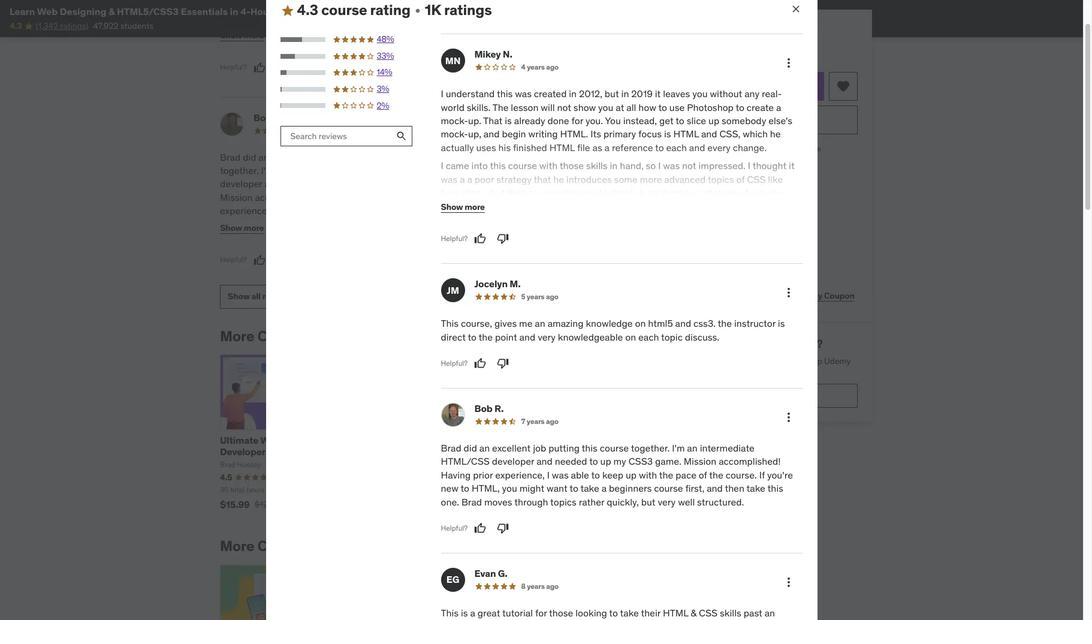 Task type: locate. For each thing, give the bounding box(es) containing it.
level.
[[440, 178, 461, 190]]

be
[[523, 213, 534, 225]]

helpful? down beginner
[[441, 523, 468, 532]]

2 horizontal spatial then
[[725, 482, 745, 494]]

rather down 133 lectures
[[579, 496, 605, 508]]

able
[[296, 205, 314, 217], [571, 469, 589, 481]]

css3 up levels
[[629, 455, 653, 467]]

0 horizontal spatial job
[[312, 151, 326, 163]]

0 vertical spatial 7 years ago
[[300, 126, 338, 135]]

mission for brad did an excellent job putting this course together.  i'm an intermediate html/css developer and needed to up my css3 game. mission accomplished!  having prior experience, i was able to keep up with the pace of the course. if you're new to html, you might want to take a beginners course first, and then take this one.  brad moves through topics rather quickly, but very well structured.
[[220, 191, 253, 203]]

course right developer
[[267, 445, 299, 457]]

experience, inside brad did an excellent job putting this course together.  i'm an intermediate html/css developer and needed to up my css3 game.  mission accomplished! having prior experience, i was able to keep up with the pace of the course. if you're new to html, you might want to take a beginners course first, and then take this one.  brad moves through topics rather quickly, but very well structured.
[[495, 469, 545, 481]]

2 $15.99 from the left
[[506, 499, 536, 511]]

0 vertical spatial putting
[[328, 151, 359, 163]]

r.
[[274, 111, 283, 123], [495, 402, 504, 414]]

rather up 'show all reviews' on the top left of the page
[[249, 258, 274, 270]]

0 horizontal spatial skills
[[518, 164, 540, 176]]

in down the preferred
[[536, 240, 543, 252]]

pace inside brad did an excellent job putting this course together.  i'm an intermediate html/css developer and needed to up my css3 game. mission accomplished!  having prior experience, i was able to keep up with the pace of the course. if you're new to html, you might want to take a beginners course first, and then take this one.  brad moves through topics rather quickly, but very well structured.
[[220, 218, 241, 230]]

quickly, for brad did an excellent job putting this course together.  i'm an intermediate html/css developer and needed to up my css3 game. mission accomplished!  having prior experience, i was able to keep up with the pace of the course. if you're new to html, you might want to take a beginners course first, and then take this one.  brad moves through topics rather quickly, but very well structured.
[[277, 258, 309, 270]]

0 horizontal spatial rather
[[249, 258, 274, 270]]

mark review by bob r. as helpful image left mark review by bob r. as unhelpful image
[[474, 522, 486, 534]]

2 $15.99 $129.99 from the left
[[506, 499, 571, 511]]

you left at
[[598, 101, 614, 113]]

14% button
[[280, 67, 413, 79]]

want up 'show all reviews' on the top left of the page
[[247, 231, 268, 243]]

new inside brad did an excellent job putting this course together.  i'm an intermediate html/css developer and needed to up my css3 game.  mission accomplished! having prior experience, i was able to keep up with the pace of the course. if you're new to html, you might want to take a beginners course first, and then take this one.  brad moves through topics rather quickly, but very well structured.
[[441, 482, 459, 494]]

skills inside this is a great tutorial for those looking to take their html & css skills past an introductory level.
[[518, 164, 540, 176]]

1 horizontal spatial rather
[[579, 496, 605, 508]]

css3 inside brad did an excellent job putting this course together.  i'm an intermediate html/css developer and needed to up my css3 game. mission accomplished!  having prior experience, i was able to keep up with the pace of the course. if you're new to html, you might want to take a beginners course first, and then take this one.  brad moves through topics rather quickly, but very well structured.
[[357, 178, 381, 190]]

more inside training 5 or more people? get your team access to 25,000+ top udemy courses anytime, anywhere.
[[751, 336, 778, 351]]

every
[[708, 141, 731, 153]]

0 vertical spatial mock-
[[441, 115, 468, 127]]

14015 reviews element
[[422, 472, 447, 482]]

0 horizontal spatial their
[[440, 164, 459, 176]]

0 horizontal spatial past
[[542, 164, 561, 176]]

job for brad did an excellent job putting this course together.  i'm an intermediate html/css developer and needed to up my css3 game.  mission accomplished! having prior experience, i was able to keep up with the pace of the course. if you're new to html, you might want to take a beginners course first, and then take this one.  brad moves through topics rather quickly, but very well structured.
[[533, 442, 546, 454]]

1 horizontal spatial get
[[660, 115, 674, 127]]

1 horizontal spatial want
[[547, 482, 568, 494]]

0 horizontal spatial new
[[340, 218, 357, 230]]

well
[[348, 258, 365, 270], [678, 496, 695, 508]]

evan for this is a great tutorial for those looking to take their html & css skills past an introductory level.
[[473, 111, 495, 123]]

0 horizontal spatial mission
[[220, 191, 253, 203]]

133
[[563, 485, 574, 494]]

access right lifetime
[[748, 253, 774, 264]]

then inside brad did an excellent job putting this course together.  i'm an intermediate html/css developer and needed to up my css3 game.  mission accomplished! having prior experience, i was able to keep up with the pace of the course. if you're new to html, you might want to take a beginners course first, and then take this one.  brad moves through topics rather quickly, but very well structured.
[[725, 482, 745, 494]]

at
[[616, 101, 624, 113]]

through inside brad did an excellent job putting this course together.  i'm an intermediate html/css developer and needed to up my css3 game. mission accomplished!  having prior experience, i was able to keep up with the pace of the course. if you're new to html, you might want to take a beginners course first, and then take this one.  brad moves through topics rather quickly, but very well structured.
[[372, 245, 406, 257]]

$15.99 $129.99 down 22.5 total hours
[[506, 499, 571, 511]]

0 vertical spatial you're
[[312, 218, 337, 230]]

0 horizontal spatial html,
[[371, 218, 399, 230]]

quickly, down all levels
[[607, 496, 639, 508]]

this inside this is a great tutorial for those looking to take their html & css skills past an introductory level.
[[440, 151, 457, 163]]

my down search reviews text field
[[342, 178, 354, 190]]

(1,342
[[36, 21, 58, 31]]

how down transitions,
[[461, 200, 479, 212]]

did inside brad did an excellent job putting this course together.  i'm an intermediate html/css developer and needed to up my css3 game. mission accomplished!  having prior experience, i was able to keep up with the pace of the course. if you're new to html, you might want to take a beginners course first, and then take this one.  brad moves through topics rather quickly, but very well structured.
[[243, 151, 256, 163]]

might for brad did an excellent job putting this course together.  i'm an intermediate html/css developer and needed to up my css3 game. mission accomplished!  having prior experience, i was able to keep up with the pace of the course. if you're new to html, you might want to take a beginners course first, and then take this one.  brad moves through topics rather quickly, but very well structured.
[[220, 231, 245, 243]]

helpful? for mark review by mikey n. as unhelpful icon
[[441, 234, 468, 243]]

putting for brad did an excellent job putting this course together.  i'm an intermediate html/css developer and needed to up my css3 game. mission accomplished!  having prior experience, i was able to keep up with the pace of the course. if you're new to html, you might want to take a beginners course first, and then take this one.  brad moves through topics rather quickly, but very well structured.
[[328, 151, 359, 163]]

1 vertical spatial one.
[[441, 496, 459, 508]]

well for brad did an excellent job putting this course together.  i'm an intermediate html/css developer and needed to up my css3 game. mission accomplished!  having prior experience, i was able to keep up with the pace of the course. if you're new to html, you might want to take a beginners course first, and then take this one.  brad moves through topics rather quickly, but very well structured.
[[348, 258, 365, 270]]

this for this course includes:
[[683, 168, 702, 180]]

well inside brad did an excellent job putting this course together.  i'm an intermediate html/css developer and needed to up my css3 game.  mission accomplished! having prior experience, i was able to keep up with the pace of the course. if you're new to html, you might want to take a beginners course first, and then take this one.  brad moves through topics rather quickly, but very well structured.
[[678, 496, 695, 508]]

1 vertical spatial able
[[571, 469, 589, 481]]

1 horizontal spatial html,
[[472, 482, 500, 494]]

bob r. down mark review by mikey n. as unhelpful image
[[254, 111, 283, 123]]

4.3 up 22.5
[[506, 472, 519, 483]]

r. down mark review by jocelyn m. as unhelpful image at the left bottom of the page
[[495, 402, 504, 414]]

1 $15.99 from the left
[[220, 499, 250, 511]]

0 vertical spatial more courses by
[[220, 327, 335, 345]]

0 vertical spatial show more
[[220, 30, 264, 41]]

html, for brad did an excellent job putting this course together.  i'm an intermediate html/css developer and needed to up my css3 game. mission accomplished!  having prior experience, i was able to keep up with the pace of the course. if you're new to html, you might want to take a beginners course first, and then take this one.  brad moves through topics rather quickly, but very well structured.
[[371, 218, 399, 230]]

past for this is a great tutorial for those looking to take their html & css skills past an
[[744, 607, 763, 619]]

job for brad did an excellent job putting this course together.  i'm an intermediate html/css developer and needed to up my css3 game. mission accomplished!  having prior experience, i was able to keep up with the pace of the course. if you're new to html, you might want to take a beginners course first, and then take this one.  brad moves through topics rather quickly, but very well structured.
[[312, 151, 326, 163]]

r. for brad did an excellent job putting this course together.  i'm an intermediate html/css developer and needed to up my css3 game. mission accomplished!  having prior experience, i was able to keep up with the pace of the course. if you're new to html, you might want to take a beginners course first, and then take this one.  brad moves through topics rather quickly, but very well structured.
[[274, 111, 283, 123]]

together. inside brad did an excellent job putting this course together.  i'm an intermediate html/css developer and needed to up my css3 game. mission accomplished!  having prior experience, i was able to keep up with the pace of the course. if you're new to html, you might want to take a beginners course first, and then take this one.  brad moves through topics rather quickly, but very well structured.
[[220, 164, 259, 176]]

it down the guarantee
[[789, 160, 795, 172]]

moves for brad did an excellent job putting this course together.  i'm an intermediate html/css developer and needed to up my css3 game.  mission accomplished! having prior experience, i was able to keep up with the pace of the course. if you're new to html, you might want to take a beginners course first, and then take this one.  brad moves through topics rather quickly, but very well structured.
[[484, 496, 512, 508]]

you up photoshop on the right top
[[693, 88, 708, 100]]

1 more from the top
[[220, 327, 254, 345]]

web right ultimate
[[260, 434, 281, 446]]

i'm inside brad did an excellent job putting this course together.  i'm an intermediate html/css developer and needed to up my css3 game. mission accomplished!  having prior experience, i was able to keep up with the pace of the course. if you're new to html, you might want to take a beginners course first, and then take this one.  brad moves through topics rather quickly, but very well structured.
[[261, 164, 274, 176]]

html/css inside brad did an excellent job putting this course together.  i'm an intermediate html/css developer and needed to up my css3 game. mission accomplished!  having prior experience, i was able to keep up with the pace of the course. if you're new to html, you might want to take a beginners course first, and then take this one.  brad moves through topics rather quickly, but very well structured.
[[346, 164, 395, 176]]

evan g. down mark review by bob r. as unhelpful image
[[475, 567, 508, 579]]

which
[[743, 128, 768, 140]]

video
[[778, 187, 798, 198]]

skills.
[[467, 101, 491, 113]]

1 vertical spatial 4.3
[[10, 21, 22, 31]]

those for level.
[[548, 151, 572, 163]]

0 horizontal spatial he
[[554, 173, 564, 185]]

experience, inside brad did an excellent job putting this course together.  i'm an intermediate html/css developer and needed to up my css3 game. mission accomplished!  having prior experience, i was able to keep up with the pace of the course. if you're new to html, you might want to take a beginners course first, and then take this one.  brad moves through topics rather quickly, but very well structured.
[[220, 205, 270, 217]]

my
[[342, 178, 354, 190], [614, 455, 626, 467]]

on down knowledge
[[626, 331, 636, 343]]

ultimate web designer & web developer course brad hussey
[[220, 434, 353, 469]]

0 vertical spatial moves
[[342, 245, 370, 257]]

0 vertical spatial together.
[[220, 164, 259, 176]]

1 horizontal spatial having
[[441, 469, 471, 481]]

0 horizontal spatial i'm
[[261, 164, 274, 176]]

1 vertical spatial mock-
[[441, 128, 468, 140]]

his
[[499, 141, 511, 153]]

pay
[[754, 200, 769, 212]]

your down like
[[767, 186, 785, 198]]

want down '(8,279)'
[[547, 482, 568, 494]]

2 $129.99 from the left
[[541, 499, 571, 510]]

one. for brad did an excellent job putting this course together.  i'm an intermediate html/css developer and needed to up my css3 game.  mission accomplished! having prior experience, i was able to keep up with the pace of the course. if you're new to html, you might want to take a beginners course first, and then take this one.  brad moves through topics rather quickly, but very well structured.
[[441, 496, 459, 508]]

helpful? left mark review by jocelyn m. as helpful image
[[441, 358, 468, 367]]

ago for this is a great tutorial for those looking to take their html & css skills past an
[[546, 582, 559, 591]]

5 inside training 5 or more people? get your team access to 25,000+ top udemy courses anytime, anywhere.
[[728, 336, 735, 351]]

each down slice
[[666, 141, 687, 153]]

looking inside this is a great tutorial for those looking to take their html & css skills past an introductory level.
[[574, 151, 606, 163]]

1 $129.99 from the left
[[255, 499, 285, 510]]

how down 2019 in the right top of the page
[[639, 101, 657, 113]]

0 vertical spatial more
[[220, 327, 254, 345]]

0 vertical spatial them
[[661, 186, 683, 198]]

ago for brad did an excellent job putting this course together.  i'm an intermediate html/css developer and needed to up my css3 game.  mission accomplished! having prior experience, i was able to keep up with the pace of the course. if you're new to html, you might want to take a beginners course first, and then take this one.  brad moves through topics rather quickly, but very well structured.
[[546, 417, 559, 426]]

each
[[666, 141, 687, 153], [639, 331, 659, 343]]

0 horizontal spatial $15.99
[[220, 499, 250, 511]]

1 vertical spatial are
[[758, 227, 772, 239]]

bob r. for brad did an excellent job putting this course together.  i'm an intermediate html/css developer and needed to up my css3 game.  mission accomplished! having prior experience, i was able to keep up with the pace of the course. if you're new to html, you might want to take a beginners course first, and then take this one.  brad moves through topics rather quickly, but very well structured.
[[475, 402, 504, 414]]

g. for this is a great tutorial for those looking to take their html & css skills past an introductory level.
[[497, 111, 506, 123]]

get left it,
[[532, 200, 547, 212]]

moves inside brad did an excellent job putting this course together.  i'm an intermediate html/css developer and needed to up my css3 game.  mission accomplished! having prior experience, i was able to keep up with the pace of the course. if you're new to html, you might want to take a beginners course first, and then take this one.  brad moves through topics rather quickly, but very well structured.
[[484, 496, 512, 508]]

in left 4-
[[230, 5, 238, 17]]

7 up wordpress
[[521, 417, 525, 426]]

discuss.
[[685, 331, 720, 343]]

more down show all reviews button in the left of the page
[[220, 327, 254, 345]]

1 horizontal spatial he
[[770, 128, 781, 140]]

1 vertical spatial access
[[738, 356, 764, 366]]

looking for this is a great tutorial for those looking to take their html & css skills past an introductory level.
[[574, 151, 606, 163]]

a
[[777, 101, 782, 113], [605, 141, 610, 153], [469, 151, 474, 163], [460, 173, 465, 185], [467, 173, 472, 185], [785, 200, 790, 212], [302, 231, 307, 243], [602, 482, 607, 494], [470, 607, 475, 619]]

first, inside brad did an excellent job putting this course together.  i'm an intermediate html/css developer and needed to up my css3 game.  mission accomplished! having prior experience, i was able to keep up with the pace of the course. if you're new to html, you might want to take a beginners course first, and then take this one.  brad moves through topics rather quickly, but very well structured.
[[686, 482, 705, 494]]

the up '(8,279)'
[[555, 445, 572, 457]]

0 vertical spatial it
[[655, 88, 661, 100]]

if down using
[[733, 227, 738, 239]]

0 vertical spatial course,
[[441, 213, 472, 225]]

my for brad did an excellent job putting this course together.  i'm an intermediate html/css developer and needed to up my css3 game. mission accomplished!  having prior experience, i was able to keep up with the pace of the course. if you're new to html, you might want to take a beginners course first, and then take this one.  brad moves through topics rather quickly, but very well structured.
[[342, 178, 354, 190]]

1 vertical spatial beginners
[[609, 482, 652, 494]]

bob r.
[[254, 111, 283, 123], [475, 402, 504, 414]]

excellent down search reviews text field
[[271, 151, 310, 163]]

48%
[[377, 34, 394, 44]]

the
[[493, 101, 509, 113], [555, 445, 572, 457]]

0 horizontal spatial needed
[[283, 178, 315, 190]]

1 vertical spatial bob r.
[[475, 402, 504, 414]]

if for brad did an excellent job putting this course together.  i'm an intermediate html/css developer and needed to up my css3 game.  mission accomplished! having prior experience, i was able to keep up with the pace of the course. if you're new to html, you might want to take a beginners course first, and then take this one.  brad moves through topics rather quickly, but very well structured.
[[760, 469, 765, 481]]

0 horizontal spatial of
[[243, 218, 252, 230]]

excellent for brad did an excellent job putting this course together.  i'm an intermediate html/css developer and needed to up my css3 game. mission accomplished!  having prior experience, i was able to keep up with the pace of the course. if you're new to html, you might want to take a beginners course first, and then take this one.  brad moves through topics rather quickly, but very well structured.
[[271, 151, 310, 163]]

how inside i understand this was created in 2012, but in 2019 it leaves you without any real- world skills. the lesson will not show you at all how to use photoshop to create a mock-up. that is already done for you. you instead, get to slice up somebody else's mock-up, and begin writing html. its primary focus is html and css, which he actually uses his finished html file as a reference to each and every change.
[[639, 101, 657, 113]]

it down pay
[[749, 213, 755, 225]]

knowledge
[[586, 317, 633, 329]]

0 horizontal spatial through
[[372, 245, 406, 257]]

did inside brad did an excellent job putting this course together.  i'm an intermediate html/css developer and needed to up my css3 game.  mission accomplished! having prior experience, i was able to keep up with the pace of the course. if you're new to html, you might want to take a beginners course first, and then take this one.  brad moves through topics rather quickly, but very well structured.
[[464, 442, 477, 454]]

if down success,
[[682, 213, 688, 225]]

intermediate for brad did an excellent job putting this course together.  i'm an intermediate html/css developer and needed to up my css3 game. mission accomplished!  having prior experience, i was able to keep up with the pace of the course. if you're new to html, you might want to take a beginners course first, and then take this one.  brad moves through topics rather quickly, but very well structured.
[[289, 164, 344, 176]]

7
[[300, 126, 305, 135], [521, 417, 525, 426]]

you left lesson.
[[401, 218, 416, 230]]

through for brad did an excellent job putting this course together.  i'm an intermediate html/css developer and needed to up my css3 game.  mission accomplished! having prior experience, i was able to keep up with the pace of the course. if you're new to html, you might want to take a beginners course first, and then take this one.  brad moves through topics rather quickly, but very well structured.
[[515, 496, 548, 508]]

$15.99 down 22.5
[[506, 499, 536, 511]]

0 horizontal spatial putting
[[328, 151, 359, 163]]

(8,279)
[[565, 472, 588, 481]]

great for this is a great tutorial for those looking to take their html & css skills past an
[[478, 607, 500, 619]]

hours right 35
[[246, 485, 264, 494]]

2 lectures from the left
[[576, 485, 602, 494]]

5
[[521, 292, 526, 301], [728, 336, 735, 351]]

1 horizontal spatial course.
[[726, 469, 757, 481]]

mock- up the actually
[[441, 128, 468, 140]]

putting
[[328, 151, 359, 163], [549, 442, 580, 454]]

rather inside brad did an excellent job putting this course together.  i'm an intermediate html/css developer and needed to up my css3 game. mission accomplished!  having prior experience, i was able to keep up with the pace of the course. if you're new to html, you might want to take a beginners course first, and then take this one.  brad moves through topics rather quickly, but very well structured.
[[249, 258, 274, 270]]

putting up '(8,279)'
[[549, 442, 580, 454]]

new inside brad did an excellent job putting this course together.  i'm an intermediate html/css developer and needed to up my css3 game. mission accomplished!  having prior experience, i was able to keep up with the pace of the course. if you're new to html, you might want to take a beginners course first, and then take this one.  brad moves through topics rather quickly, but very well structured.
[[340, 218, 357, 230]]

course. for brad did an excellent job putting this course together.  i'm an intermediate html/css developer and needed to up my css3 game.  mission accomplished! having prior experience, i was able to keep up with the pace of the course. if you're new to html, you might want to take a beginners course first, and then take this one.  brad moves through topics rather quickly, but very well structured.
[[726, 469, 757, 481]]

looking for this is a great tutorial for those looking to take their html & css skills past an
[[576, 607, 607, 619]]

g. down mark review by bob r. as unhelpful image
[[498, 567, 508, 579]]

accomplished! inside brad did an excellent job putting this course together.  i'm an intermediate html/css developer and needed to up my css3 game.  mission accomplished! having prior experience, i was able to keep up with the pace of the course. if you're new to html, you might want to take a beginners course first, and then take this one.  brad moves through topics rather quickly, but very well structured.
[[719, 455, 781, 467]]

g. for this is a great tutorial for those looking to take their html & css skills past an
[[498, 567, 508, 579]]

course, up direct at the bottom of page
[[461, 317, 492, 329]]

xsmall image left full
[[683, 253, 693, 265]]

0 horizontal spatial 7
[[300, 126, 305, 135]]

0 horizontal spatial your
[[699, 356, 715, 366]]

lesson
[[511, 101, 539, 113]]

pace inside brad did an excellent job putting this course together.  i'm an intermediate html/css developer and needed to up my css3 game.  mission accomplished! having prior experience, i was able to keep up with the pace of the course. if you're new to html, you might want to take a beginners course first, and then take this one.  brad moves through topics rather quickly, but very well structured.
[[676, 469, 697, 481]]

skills for brad did an excellent job putting this course together.  i'm an intermediate html/css developer and needed to up my css3 game.  mission accomplished! having prior experience, i was able to keep up with the pace of the course. if you're new to html, you might want to take a beginners course first, and then take this one.  brad moves through topics rather quickly, but very well structured.
[[720, 607, 742, 619]]

css3 down search reviews text field
[[357, 178, 381, 190]]

course inside wordpress development with bootstrap: the complete course
[[506, 457, 538, 469]]

0 vertical spatial 7
[[300, 126, 305, 135]]

beginners
[[310, 231, 352, 243], [609, 482, 652, 494]]

actually
[[441, 141, 474, 153]]

this for this is a great tutorial for those looking to take their html & css skills past an introductory level.
[[440, 151, 457, 163]]

looking inside this is a great tutorial for those looking to take their html & css skills past an
[[576, 607, 607, 619]]

mark review by mikey n. as helpful image
[[253, 62, 265, 74], [474, 233, 486, 245]]

their inside this is a great tutorial for those looking to take their html & css skills past an
[[641, 607, 661, 619]]

4.3 down learn
[[10, 21, 22, 31]]

0 horizontal spatial mark review by mikey n. as helpful image
[[253, 62, 265, 74]]

1 vertical spatial developer
[[492, 455, 534, 467]]

topics up 'show all reviews' on the top left of the page
[[220, 258, 246, 270]]

years for this is a great tutorial for those looking to take their html & css skills past an
[[527, 582, 545, 591]]

i'm for brad did an excellent job putting this course together.  i'm an intermediate html/css developer and needed to up my css3 game. mission accomplished!  having prior experience, i was able to keep up with the pace of the course. if you're new to html, you might want to take a beginners course first, and then take this one.  brad moves through topics rather quickly, but very well structured.
[[261, 164, 274, 176]]

1 horizontal spatial bob
[[475, 402, 493, 414]]

course. inside brad did an excellent job putting this course together.  i'm an intermediate html/css developer and needed to up my css3 game.  mission accomplished! having prior experience, i was able to keep up with the pace of the course. if you're new to html, you might want to take a beginners course first, and then take this one.  brad moves through topics rather quickly, but very well structured.
[[726, 469, 757, 481]]

having inside brad did an excellent job putting this course together.  i'm an intermediate html/css developer and needed to up my css3 game. mission accomplished!  having prior experience, i was able to keep up with the pace of the course. if you're new to html, you might want to take a beginners course first, and then take this one.  brad moves through topics rather quickly, but very well structured.
[[319, 191, 349, 203]]

i'm for brad did an excellent job putting this course together.  i'm an intermediate html/css developer and needed to up my css3 game.  mission accomplished! having prior experience, i was able to keep up with the pace of the course. if you're new to html, you might want to take a beginners course first, and then take this one.  brad moves through topics rather quickly, but very well structured.
[[672, 442, 685, 454]]

done
[[548, 115, 569, 127]]

the
[[384, 205, 398, 217], [582, 213, 596, 225], [767, 213, 781, 225], [254, 218, 268, 230], [718, 317, 732, 329], [479, 331, 493, 343], [659, 469, 674, 481], [710, 469, 724, 481]]

medium image
[[280, 3, 295, 18]]

anywhere.
[[748, 367, 786, 378]]

an
[[259, 151, 269, 163], [276, 164, 287, 176], [563, 164, 574, 176], [535, 317, 546, 329], [480, 442, 490, 454], [687, 442, 698, 454], [765, 607, 775, 619]]

add to cart button
[[683, 72, 825, 100]]

one.
[[299, 245, 317, 257], [441, 496, 459, 508]]

1 horizontal spatial you're
[[767, 469, 793, 481]]

0 horizontal spatial did
[[243, 151, 256, 163]]

course, inside i came into this course with those skills in hand, so i was not impressed. i thought it was a a poor strategy that he introduces some more advanced topics of css like transitions, but then encourages you to simply type them in and research on your own  how they work. i get it, trial and error leads to success, but when you pay for a course, you should be instructed the material, especially if you are using it in the lesson. i would have preferred you not even include advanced topics if you are not going to explain them in any detail.
[[441, 213, 472, 225]]

job inside brad did an excellent job putting this course together.  i'm an intermediate html/css developer and needed to up my css3 game. mission accomplished!  having prior experience, i was able to keep up with the pace of the course. if you're new to html, you might want to take a beginners course first, and then take this one.  brad moves through topics rather quickly, but very well structured.
[[312, 151, 326, 163]]

able for brad did an excellent job putting this course together.  i'm an intermediate html/css developer and needed to up my css3 game.  mission accomplished! having prior experience, i was able to keep up with the pace of the course. if you're new to html, you might want to take a beginners course first, and then take this one.  brad moves through topics rather quickly, but very well structured.
[[571, 469, 589, 481]]

lectures down 14015 reviews element in the bottom left of the page
[[425, 485, 450, 494]]

1 more courses by from the top
[[220, 327, 335, 345]]

1 horizontal spatial past
[[744, 607, 763, 619]]

you're inside brad did an excellent job putting this course together.  i'm an intermediate html/css developer and needed to up my css3 game.  mission accomplished! having prior experience, i was able to keep up with the pace of the course. if you're new to html, you might want to take a beginners course first, and then take this one.  brad moves through topics rather quickly, but very well structured.
[[767, 469, 793, 481]]

advanced up success,
[[665, 173, 706, 185]]

any
[[745, 88, 760, 100], [546, 240, 561, 252]]

0 horizontal spatial html/css
[[346, 164, 395, 176]]

0 vertical spatial if
[[304, 218, 309, 230]]

rating
[[370, 1, 411, 19]]

having for brad did an excellent job putting this course together.  i'm an intermediate html/css developer and needed to up my css3 game.  mission accomplished! having prior experience, i was able to keep up with the pace of the course. if you're new to html, you might want to take a beginners course first, and then take this one.  brad moves through topics rather quickly, but very well structured.
[[441, 469, 471, 481]]

even
[[605, 227, 625, 239]]

total right 22.5
[[522, 485, 537, 494]]

0 vertical spatial if
[[682, 213, 688, 225]]

total right 35
[[230, 485, 245, 494]]

mark review by bob r. as helpful image
[[253, 254, 265, 266], [474, 522, 486, 534]]

1 horizontal spatial course
[[506, 457, 538, 469]]

1 vertical spatial get
[[532, 200, 547, 212]]

job down search reviews text field
[[312, 151, 326, 163]]

html inside this is a great tutorial for those looking to take their html & css skills past an
[[663, 607, 689, 619]]

get down the use
[[660, 115, 674, 127]]

1 horizontal spatial did
[[464, 442, 477, 454]]

1 vertical spatial tutorial
[[503, 607, 533, 619]]

3% button
[[280, 83, 413, 95]]

world
[[441, 101, 465, 113]]

0 horizontal spatial moves
[[342, 245, 370, 257]]

by
[[316, 327, 332, 345], [316, 537, 332, 555]]

25,000+
[[775, 356, 808, 366]]

access down or
[[738, 356, 764, 366]]

1 vertical spatial i'm
[[672, 442, 685, 454]]

to inside 'this course, gives me an amazing knowledge on html5 and css3. the instructor is direct to the point and very knowledgeable on each topic discuss.'
[[468, 331, 477, 343]]

accomplished!
[[255, 191, 317, 203], [719, 455, 781, 467]]

hussey down developer
[[237, 460, 261, 469]]

you
[[693, 88, 708, 100], [598, 101, 614, 113], [582, 186, 597, 198], [736, 200, 752, 212], [475, 213, 490, 225], [690, 213, 705, 225], [401, 218, 416, 230], [571, 227, 586, 239], [741, 227, 756, 239], [502, 482, 517, 494]]

helpful? left mark review by mikey n. as unhelpful image
[[220, 62, 247, 71]]

1 vertical spatial courses
[[258, 537, 313, 555]]

0 vertical spatial excellent
[[271, 151, 310, 163]]

an inside this is a great tutorial for those looking to take their html & css skills past an
[[765, 607, 775, 619]]

r. down mark review by mikey n. as unhelpful image
[[274, 111, 283, 123]]

all left 'reviews'
[[252, 291, 261, 302]]

each inside i understand this was created in 2012, but in 2019 it leaves you without any real- world skills. the lesson will not show you at all how to use photoshop to create a mock-up. that is already done for you. you instead, get to slice up somebody else's mock-up, and begin writing html. its primary focus is html and css, which he actually uses his finished html file as a reference to each and every change.
[[666, 141, 687, 153]]

0 vertical spatial intermediate
[[289, 164, 344, 176]]

an inside this is a great tutorial for those looking to take their html & css skills past an introductory level.
[[563, 164, 574, 176]]

training
[[683, 336, 726, 351]]

want inside brad did an excellent job putting this course together.  i'm an intermediate html/css developer and needed to up my css3 game. mission accomplished!  having prior experience, i was able to keep up with the pace of the course. if you're new to html, you might want to take a beginners course first, and then take this one.  brad moves through topics rather quickly, but very well structured.
[[247, 231, 268, 243]]

3%
[[377, 83, 389, 94]]

accomplished! inside brad did an excellent job putting this course together.  i'm an intermediate html/css developer and needed to up my css3 game. mission accomplished!  having prior experience, i was able to keep up with the pace of the course. if you're new to html, you might want to take a beginners course first, and then take this one.  brad moves through topics rather quickly, but very well structured.
[[255, 191, 317, 203]]

helpful? for mark review by jocelyn m. as unhelpful icon
[[440, 26, 466, 35]]

past inside this is a great tutorial for those looking to take their html & css skills past an
[[744, 607, 763, 619]]

beginners inside brad did an excellent job putting this course together.  i'm an intermediate html/css developer and needed to up my css3 game.  mission accomplished! having prior experience, i was able to keep up with the pace of the course. if you're new to html, you might want to take a beginners course first, and then take this one.  brad moves through topics rather quickly, but very well structured.
[[609, 482, 652, 494]]

web left build
[[333, 434, 353, 446]]

helpful? for mark review by jocelyn m. as unhelpful image at the left bottom of the page
[[441, 358, 468, 367]]

rather for brad did an excellent job putting this course together.  i'm an intermediate html/css developer and needed to up my css3 game. mission accomplished!  having prior experience, i was able to keep up with the pace of the course. if you're new to html, you might want to take a beginners course first, and then take this one.  brad moves through topics rather quickly, but very well structured.
[[249, 258, 274, 270]]

81 lectures
[[416, 485, 450, 494]]

1 horizontal spatial then
[[508, 186, 527, 198]]

first, for brad did an excellent job putting this course together.  i'm an intermediate html/css developer and needed to up my css3 game. mission accomplished!  having prior experience, i was able to keep up with the pace of the course. if you're new to html, you might want to take a beginners course first, and then take this one.  brad moves through topics rather quickly, but very well structured.
[[386, 231, 405, 243]]

up
[[709, 115, 720, 127], [328, 178, 339, 190], [351, 205, 362, 217], [601, 455, 611, 467], [626, 469, 637, 481]]

mark review by mikey n. as helpful image for brad did an excellent job putting this course together.  i'm an intermediate html/css developer and needed to up my css3 game.  mission accomplished! having prior experience, i was able to keep up with the pace of the course. if you're new to html, you might want to take a beginners course first, and then take this one.  brad moves through topics rather quickly, but very well structured.
[[474, 233, 486, 245]]

it right 2019 in the right top of the page
[[655, 88, 661, 100]]

are down when at right
[[708, 213, 721, 225]]

1 horizontal spatial html/css
[[441, 455, 490, 467]]

total for wordpress development with bootstrap: the complete course
[[522, 485, 537, 494]]

7 years ago up wordpress
[[521, 417, 559, 426]]

came
[[446, 160, 469, 172]]

skills inside this is a great tutorial for those looking to take their html & css skills past an
[[720, 607, 742, 619]]

this for this course, gives me an amazing knowledge on html5 and css3. the instructor is direct to the point and very knowledgeable on each topic discuss.
[[441, 317, 459, 329]]

bob for brad did an excellent job putting this course together.  i'm an intermediate html/css developer and needed to up my css3 game. mission accomplished!  having prior experience, i was able to keep up with the pace of the course. if you're new to html, you might want to take a beginners course first, and then take this one.  brad moves through topics rather quickly, but very well structured.
[[254, 111, 272, 123]]

excellent up brad hussey
[[492, 442, 531, 454]]

7 for brad did an excellent job putting this course together.  i'm an intermediate html/css developer and needed to up my css3 game.  mission accomplished! having prior experience, i was able to keep up with the pace of the course. if you're new to html, you might want to take a beginners course first, and then take this one.  brad moves through topics rather quickly, but very well structured.
[[521, 417, 525, 426]]

want for brad did an excellent job putting this course together.  i'm an intermediate html/css developer and needed to up my css3 game.  mission accomplished! having prior experience, i was able to keep up with the pace of the course. if you're new to html, you might want to take a beginners course first, and then take this one.  brad moves through topics rather quickly, but very well structured.
[[547, 482, 568, 494]]

mikey
[[475, 48, 501, 60]]

1k ratings
[[425, 1, 492, 19]]

those for was
[[560, 160, 584, 172]]

course inside 'ultimate web designer & web developer course brad hussey'
[[267, 445, 299, 457]]

bob for brad did an excellent job putting this course together.  i'm an intermediate html/css developer and needed to up my css3 game.  mission accomplished! having prior experience, i was able to keep up with the pace of the course. if you're new to html, you might want to take a beginners course first, and then take this one.  brad moves through topics rather quickly, but very well structured.
[[475, 402, 493, 414]]

putting inside brad did an excellent job putting this course together.  i'm an intermediate html/css developer and needed to up my css3 game.  mission accomplished! having prior experience, i was able to keep up with the pace of the course. if you're new to html, you might want to take a beginners course first, and then take this one.  brad moves through topics rather quickly, but very well structured.
[[549, 442, 580, 454]]

$129.99 down 35 total hours
[[255, 499, 285, 510]]

needed for brad did an excellent job putting this course together.  i'm an intermediate html/css developer and needed to up my css3 game.  mission accomplished! having prior experience, i was able to keep up with the pace of the course. if you're new to html, you might want to take a beginners course first, and then take this one.  brad moves through topics rather quickly, but very well structured.
[[555, 455, 587, 467]]

first, inside brad did an excellent job putting this course together.  i'm an intermediate html/css developer and needed to up my css3 game. mission accomplished!  having prior experience, i was able to keep up with the pace of the course. if you're new to html, you might want to take a beginners course first, and then take this one.  brad moves through topics rather quickly, but very well structured.
[[386, 231, 405, 243]]

1 total from the left
[[230, 485, 245, 494]]

each down html5
[[639, 331, 659, 343]]

mark review by bob r. as helpful image up 'show all reviews' on the top left of the page
[[253, 254, 265, 266]]

years for brad did an excellent job putting this course together.  i'm an intermediate html/css developer and needed to up my css3 game.  mission accomplished! having prior experience, i was able to keep up with the pace of the course. if you're new to html, you might want to take a beginners course first, and then take this one.  brad moves through topics rather quickly, but very well structured.
[[527, 417, 545, 426]]

0 horizontal spatial it
[[655, 88, 661, 100]]

xsmall image
[[683, 187, 693, 199], [683, 253, 693, 265]]

2%
[[377, 100, 389, 111]]

1 lectures from the left
[[425, 485, 450, 494]]

prior
[[352, 191, 372, 203], [473, 469, 493, 481]]

want inside brad did an excellent job putting this course together.  i'm an intermediate html/css developer and needed to up my css3 game.  mission accomplished! having prior experience, i was able to keep up with the pace of the course. if you're new to html, you might want to take a beginners course first, and then take this one.  brad moves through topics rather quickly, but very well structured.
[[547, 482, 568, 494]]

brad
[[220, 151, 241, 163], [320, 245, 340, 257], [441, 442, 462, 454], [220, 460, 235, 469], [363, 460, 379, 469], [506, 460, 522, 469], [462, 496, 482, 508]]

1 horizontal spatial new
[[441, 482, 459, 494]]

instead,
[[623, 115, 657, 127]]

not inside i understand this was created in 2012, but in 2019 it leaves you without any real- world skills. the lesson will not show you at all how to use photoshop to create a mock-up. that is already done for you. you instead, get to slice up somebody else's mock-up, and begin writing html. its primary focus is html and css, which he actually uses his finished html file as a reference to each and every change.
[[557, 101, 571, 113]]

1 horizontal spatial r.
[[495, 402, 504, 414]]

keep inside brad did an excellent job putting this course together.  i'm an intermediate html/css developer and needed to up my css3 game. mission accomplished!  having prior experience, i was able to keep up with the pace of the course. if you're new to html, you might want to take a beginners course first, and then take this one.  brad moves through topics rather quickly, but very well structured.
[[327, 205, 348, 217]]

2 vertical spatial then
[[725, 482, 745, 494]]

4.3 right medium icon
[[297, 1, 318, 19]]

without
[[710, 88, 743, 100]]

skills for brad did an excellent job putting this course together.  i'm an intermediate html/css developer and needed to up my css3 game. mission accomplished!  having prior experience, i was able to keep up with the pace of the course. if you're new to html, you might want to take a beginners course first, and then take this one.  brad moves through topics rather quickly, but very well structured.
[[518, 164, 540, 176]]

success,
[[655, 200, 692, 212]]

did for brad did an excellent job putting this course together.  i'm an intermediate html/css developer and needed to up my css3 game. mission accomplished!  having prior experience, i was able to keep up with the pace of the course. if you're new to html, you might want to take a beginners course first, and then take this one.  brad moves through topics rather quickly, but very well structured.
[[243, 151, 256, 163]]

additional actions for review by mikey n. image
[[782, 56, 796, 70]]

it
[[655, 88, 661, 100], [789, 160, 795, 172], [749, 213, 755, 225]]

especially
[[638, 213, 680, 225]]

apply coupon
[[800, 290, 855, 301]]

1 horizontal spatial $15.99
[[506, 499, 536, 511]]

you down introduces
[[582, 186, 597, 198]]

1 vertical spatial my
[[614, 455, 626, 467]]

you're inside brad did an excellent job putting this course together.  i'm an intermediate html/css developer and needed to up my css3 game. mission accomplished!  having prior experience, i was able to keep up with the pace of the course. if you're new to html, you might want to take a beginners course first, and then take this one.  brad moves through topics rather quickly, but very well structured.
[[312, 218, 337, 230]]

additional actions for review by jocelyn m. image
[[782, 286, 796, 300]]

1 horizontal spatial beginners
[[609, 482, 652, 494]]

1 vertical spatial of
[[243, 218, 252, 230]]

$15.99 $129.99 down 35 total hours
[[220, 499, 285, 511]]

with inside i came into this course with those skills in hand, so i was not impressed. i thought it was a a poor strategy that he introduces some more advanced topics of css like transitions, but then encourages you to simply type them in and research on your own  how they work. i get it, trial and error leads to success, but when you pay for a course, you should be instructed the material, especially if you are using it in the lesson. i would have preferred you not even include advanced topics if you are not going to explain them in any detail.
[[540, 160, 558, 172]]

0 vertical spatial did
[[243, 151, 256, 163]]

you down brad hussey
[[502, 482, 517, 494]]

of for brad did an excellent job putting this course together.  i'm an intermediate html/css developer and needed to up my css3 game.  mission accomplished! having prior experience, i was able to keep up with the pace of the course. if you're new to html, you might want to take a beginners course first, and then take this one.  brad moves through topics rather quickly, but very well structured.
[[699, 469, 707, 481]]

1 vertical spatial their
[[641, 607, 661, 619]]

2 courses from the top
[[258, 537, 313, 555]]

of inside brad did an excellent job putting this course together.  i'm an intermediate html/css developer and needed to up my css3 game. mission accomplished!  having prior experience, i was able to keep up with the pace of the course. if you're new to html, you might want to take a beginners course first, and then take this one.  brad moves through topics rather quickly, but very well structured.
[[243, 218, 252, 230]]

me
[[519, 317, 533, 329]]

2 xsmall image from the top
[[683, 253, 693, 265]]

0 vertical spatial looking
[[574, 151, 606, 163]]

$15.99 $129.99 for ultimate web designer & web developer course
[[220, 499, 285, 511]]

years for brad did an excellent job putting this course together.  i'm an intermediate html/css developer and needed to up my css3 game. mission accomplished!  having prior experience, i was able to keep up with the pace of the course. if you're new to html, you might want to take a beginners course first, and then take this one.  brad moves through topics rather quickly, but very well structured.
[[306, 126, 324, 135]]

one. inside brad did an excellent job putting this course together.  i'm an intermediate html/css developer and needed to up my css3 game.  mission accomplished! having prior experience, i was able to keep up with the pace of the course. if you're new to html, you might want to take a beginners course first, and then take this one.  brad moves through topics rather quickly, but very well structured.
[[441, 496, 459, 508]]

keep for brad did an excellent job putting this course together.  i'm an intermediate html/css developer and needed to up my css3 game. mission accomplished!  having prior experience, i was able to keep up with the pace of the course. if you're new to html, you might want to take a beginners course first, and then take this one.  brad moves through topics rather quickly, but very well structured.
[[327, 205, 348, 217]]

day
[[731, 144, 744, 153]]

1 horizontal spatial game.
[[655, 455, 682, 467]]

one. inside brad did an excellent job putting this course together.  i'm an intermediate html/css developer and needed to up my css3 game. mission accomplished!  having prior experience, i was able to keep up with the pace of the course. if you're new to html, you might want to take a beginners course first, and then take this one.  brad moves through topics rather quickly, but very well structured.
[[299, 245, 317, 257]]

1 horizontal spatial lectures
[[576, 485, 602, 494]]

well for brad did an excellent job putting this course together.  i'm an intermediate html/css developer and needed to up my css3 game.  mission accomplished! having prior experience, i was able to keep up with the pace of the course. if you're new to html, you might want to take a beginners course first, and then take this one.  brad moves through topics rather quickly, but very well structured.
[[678, 496, 695, 508]]

those inside i came into this course with those skills in hand, so i was not impressed. i thought it was a a poor strategy that he introduces some more advanced topics of css like transitions, but then encourages you to simply type them in and research on your own  how they work. i get it, trial and error leads to success, but when you pay for a course, you should be instructed the material, especially if you are using it in the lesson. i would have preferred you not even include advanced topics if you are not going to explain them in any detail.
[[560, 160, 584, 172]]

and
[[484, 128, 500, 140], [702, 128, 718, 140], [689, 141, 705, 153], [265, 178, 281, 190], [696, 186, 712, 198], [578, 200, 594, 212], [220, 245, 236, 257], [675, 317, 692, 329], [520, 331, 536, 343], [537, 455, 553, 467], [707, 482, 723, 494]]

$15.99 for wordpress development with bootstrap: the complete course
[[506, 499, 536, 511]]

students
[[121, 21, 154, 31]]

2 hussey from the left
[[523, 460, 547, 469]]

1 horizontal spatial of
[[699, 469, 707, 481]]

he inside i understand this was created in 2012, but in 2019 it leaves you without any real- world skills. the lesson will not show you at all how to use photoshop to create a mock-up. that is already done for you. you instead, get to slice up somebody else's mock-up, and begin writing html. its primary focus is html and css, which he actually uses his finished html file as a reference to each and every change.
[[770, 128, 781, 140]]

those inside this is a great tutorial for those looking to take their html & css skills past an
[[549, 607, 573, 619]]

the up that
[[493, 101, 509, 113]]

1 $15.99 $129.99 from the left
[[220, 499, 285, 511]]

0 horizontal spatial keep
[[327, 205, 348, 217]]

on inside i came into this course with those skills in hand, so i was not impressed. i thought it was a a poor strategy that he introduces some more advanced topics of css like transitions, but then encourages you to simply type them in and research on your own  how they work. i get it, trial and error leads to success, but when you pay for a course, you should be instructed the material, especially if you are using it in the lesson. i would have preferred you not even include advanced topics if you are not going to explain them in any detail.
[[753, 186, 764, 198]]

like
[[768, 173, 783, 185]]

0 horizontal spatial the
[[493, 101, 509, 113]]

topics down impressed.
[[708, 173, 734, 185]]

how inside i came into this course with those skills in hand, so i was not impressed. i thought it was a a poor strategy that he introduces some more advanced topics of css like transitions, but then encourages you to simply type them in and research on your own  how they work. i get it, trial and error leads to success, but when you pay for a course, you should be instructed the material, especially if you are using it in the lesson. i would have preferred you not even include advanced topics if you are not going to explain them in any detail.
[[461, 200, 479, 212]]

1 horizontal spatial bob r.
[[475, 402, 504, 414]]

0 vertical spatial courses
[[258, 327, 313, 345]]

great for this is a great tutorial for those looking to take their html & css skills past an introductory level.
[[476, 151, 499, 163]]

5 left or
[[728, 336, 735, 351]]

intermediate for brad did an excellent job putting this course together.  i'm an intermediate html/css developer and needed to up my css3 game.  mission accomplished! having prior experience, i was able to keep up with the pace of the course. if you're new to html, you might want to take a beginners course first, and then take this one.  brad moves through topics rather quickly, but very well structured.
[[700, 442, 755, 454]]

evan g. up up,
[[473, 111, 506, 123]]

tutorial inside this is a great tutorial for those looking to take their html & css skills past an
[[503, 607, 533, 619]]

is inside this is a great tutorial for those looking to take their html & css skills past an introductory level.
[[460, 151, 467, 163]]

already
[[514, 115, 545, 127]]

8279 reviews element
[[565, 472, 588, 482]]

4.3 for (8,279)
[[506, 472, 519, 483]]

more down 35 total hours
[[220, 537, 254, 555]]

this inside 'this course, gives me an amazing knowledge on html5 and css3. the instructor is direct to the point and very knowledgeable on each topic discuss.'
[[441, 317, 459, 329]]

needed inside brad did an excellent job putting this course together.  i'm an intermediate html/css developer and needed to up my css3 game.  mission accomplished! having prior experience, i was able to keep up with the pace of the course. if you're new to html, you might want to take a beginners course first, and then take this one.  brad moves through topics rather quickly, but very well structured.
[[555, 455, 587, 467]]

looking
[[574, 151, 606, 163], [576, 607, 607, 619]]

1 horizontal spatial 7 years ago
[[521, 417, 559, 426]]

g. up begin
[[497, 111, 506, 123]]

mark review by mikey n. as helpful image left mark review by mikey n. as unhelpful icon
[[474, 233, 486, 245]]

1 hussey from the left
[[237, 460, 261, 469]]

0 horizontal spatial prior
[[352, 191, 372, 203]]

web up (1,342
[[37, 5, 58, 17]]

prior inside brad did an excellent job putting this course together.  i'm an intermediate html/css developer and needed to up my css3 game.  mission accomplished! having prior experience, i was able to keep up with the pace of the course. if you're new to html, you might want to take a beginners course first, and then take this one.  brad moves through topics rather quickly, but very well structured.
[[473, 469, 493, 481]]

transitions,
[[441, 186, 489, 198]]

moves
[[342, 245, 370, 257], [484, 496, 512, 508]]

quickly, inside brad did an excellent job putting this course together.  i'm an intermediate html/css developer and needed to up my css3 game.  mission accomplished! having prior experience, i was able to keep up with the pace of the course. if you're new to html, you might want to take a beginners course first, and then take this one.  brad moves through topics rather quickly, but very well structured.
[[607, 496, 639, 508]]

great inside this is a great tutorial for those looking to take their html & css skills past an introductory level.
[[476, 151, 499, 163]]

48% button
[[280, 34, 413, 45]]

mark review by evan g. as helpful image
[[473, 204, 485, 216]]

7 down the 2% button
[[300, 126, 305, 135]]

evan g. for this is a great tutorial for those looking to take their html & css skills past an introductory level.
[[473, 111, 506, 123]]

quickly, up 'reviews'
[[277, 258, 309, 270]]

helpful? down "own" on the top left of the page
[[441, 234, 468, 243]]

html/css down scratch
[[441, 455, 490, 467]]

beginners inside brad did an excellent job putting this course together.  i'm an intermediate html/css developer and needed to up my css3 game. mission accomplished!  having prior experience, i was able to keep up with the pace of the course. if you're new to html, you might want to take a beginners course first, and then take this one.  brad moves through topics rather quickly, but very well structured.
[[310, 231, 352, 243]]

advanced down especially
[[661, 227, 702, 239]]

did for brad did an excellent job putting this course together.  i'm an intermediate html/css developer and needed to up my css3 game.  mission accomplished! having prior experience, i was able to keep up with the pace of the course. if you're new to html, you might want to take a beginners course first, and then take this one.  brad moves through topics rather quickly, but very well structured.
[[464, 442, 477, 454]]

my up all levels
[[614, 455, 626, 467]]

xsmall image for full
[[683, 253, 693, 265]]

demand
[[745, 187, 776, 198]]

1 vertical spatial 4
[[702, 187, 707, 198]]

1 vertical spatial might
[[520, 482, 545, 494]]

i'm inside brad did an excellent job putting this course together.  i'm an intermediate html/css developer and needed to up my css3 game.  mission accomplished! having prior experience, i was able to keep up with the pace of the course. if you're new to html, you might want to take a beginners course first, and then take this one.  brad moves through topics rather quickly, but very well structured.
[[672, 442, 685, 454]]

0 vertical spatial job
[[312, 151, 326, 163]]

primary
[[604, 128, 636, 140]]

its
[[591, 128, 601, 140]]

2 total from the left
[[522, 485, 537, 494]]

add to cart
[[729, 80, 778, 92]]

well inside brad did an excellent job putting this course together.  i'm an intermediate html/css developer and needed to up my css3 game. mission accomplished!  having prior experience, i was able to keep up with the pace of the course. if you're new to html, you might want to take a beginners course first, and then take this one.  brad moves through topics rather quickly, but very well structured.
[[348, 258, 365, 270]]

1 vertical spatial accomplished!
[[719, 455, 781, 467]]

0 vertical spatial eg
[[445, 118, 458, 130]]

putting down search reviews text field
[[328, 151, 359, 163]]

1 xsmall image from the top
[[683, 187, 693, 199]]

through
[[372, 245, 406, 257], [515, 496, 548, 508]]

0 vertical spatial great
[[476, 151, 499, 163]]

2 vertical spatial of
[[699, 469, 707, 481]]

mark review by mikey n. as helpful image left mark review by mikey n. as unhelpful image
[[253, 62, 265, 74]]

$15.99 down 35 total hours
[[220, 499, 250, 511]]

ultimate
[[220, 434, 259, 446]]

my inside brad did an excellent job putting this course together.  i'm an intermediate html/css developer and needed to up my css3 game.  mission accomplished! having prior experience, i was able to keep up with the pace of the course. if you're new to html, you might want to take a beginners course first, and then take this one.  brad moves through topics rather quickly, but very well structured.
[[614, 455, 626, 467]]

all
[[627, 101, 636, 113], [252, 291, 261, 302]]

0 vertical spatial how
[[639, 101, 657, 113]]

0 horizontal spatial bob r.
[[254, 111, 283, 123]]

their for this is a great tutorial for those looking to take their html & css skills past an introductory level.
[[440, 164, 459, 176]]

all inside i understand this was created in 2012, but in 2019 it leaves you without any real- world skills. the lesson will not show you at all how to use photoshop to create a mock-up. that is already done for you. you instead, get to slice up somebody else's mock-up, and begin writing html. its primary focus is html and css, which he actually uses his finished html file as a reference to each and every change.
[[627, 101, 636, 113]]

learn
[[10, 5, 35, 17]]

1 vertical spatial course.
[[726, 469, 757, 481]]

for inside i came into this course with those skills in hand, so i was not impressed. i thought it was a a poor strategy that he introduces some more advanced topics of css like transitions, but then encourages you to simply type them in and research on your own  how they work. i get it, trial and error leads to success, but when you pay for a course, you should be instructed the material, especially if you are using it in the lesson. i would have preferred you not even include advanced topics if you are not going to explain them in any detail.
[[771, 200, 783, 212]]

2 mock- from the top
[[441, 128, 468, 140]]

want for brad did an excellent job putting this course together.  i'm an intermediate html/css developer and needed to up my css3 game. mission accomplished!  having prior experience, i was able to keep up with the pace of the course. if you're new to html, you might want to take a beginners course first, and then take this one.  brad moves through topics rather quickly, but very well structured.
[[247, 231, 268, 243]]

all right at
[[627, 101, 636, 113]]

of
[[737, 173, 745, 185], [243, 218, 252, 230], [699, 469, 707, 481]]

udemy
[[825, 356, 851, 366]]

keep
[[327, 205, 348, 217], [603, 469, 624, 481]]

0 horizontal spatial then
[[238, 245, 258, 257]]

mark review by bob r. as unhelpful image
[[497, 522, 509, 534]]

2 by from the top
[[316, 537, 332, 555]]

for inside this is a great tutorial for those looking to take their html & css skills past an introductory level.
[[534, 151, 546, 163]]

their inside this is a great tutorial for those looking to take their html & css skills past an introductory level.
[[440, 164, 459, 176]]

if
[[304, 218, 309, 230], [760, 469, 765, 481]]

all levels
[[608, 485, 638, 494]]



Task type: vqa. For each thing, say whether or not it's contained in the screenshot.
past in 'This is a great tutorial for those looking to take their HTML & CSS skills past an'
yes



Task type: describe. For each thing, give the bounding box(es) containing it.
an inside 'this course, gives me an amazing knowledge on html5 and css3. the instructor is direct to the point and very knowledgeable on each topic discuss.'
[[535, 317, 546, 329]]

mark review by mikey n. as unhelpful image
[[276, 62, 288, 74]]

for inside this is a great tutorial for those looking to take their html & css skills past an
[[535, 607, 547, 619]]

add
[[729, 80, 747, 92]]

brad did an excellent job putting this course together.  i'm an intermediate html/css developer and needed to up my css3 game.  mission accomplished! having prior experience, i was able to keep up with the pace of the course. if you're new to html, you might want to take a beginners course first, and then take this one.  brad moves through topics rather quickly, but very well structured.
[[441, 442, 793, 508]]

game. for brad did an excellent job putting this course together.  i'm an intermediate html/css developer and needed to up my css3 game. mission accomplished!  having prior experience, i was able to keep up with the pace of the course. if you're new to html, you might want to take a beginners course first, and then take this one.  brad moves through topics rather quickly, but very well structured.
[[383, 178, 410, 190]]

not left impressed.
[[682, 160, 697, 172]]

submit search image
[[396, 130, 408, 142]]

full lifetime access
[[702, 253, 774, 264]]

i inside brad did an excellent job putting this course together.  i'm an intermediate html/css developer and needed to up my css3 game.  mission accomplished! having prior experience, i was able to keep up with the pace of the course. if you're new to html, you might want to take a beginners course first, and then take this one.  brad moves through topics rather quickly, but very well structured.
[[547, 469, 550, 481]]

0 horizontal spatial are
[[708, 213, 721, 225]]

Search reviews text field
[[280, 126, 392, 146]]

experience, for brad did an excellent job putting this course together.  i'm an intermediate html/css developer and needed to up my css3 game. mission accomplished!  having prior experience, i was able to keep up with the pace of the course. if you're new to html, you might want to take a beginners course first, and then take this one.  brad moves through topics rather quickly, but very well structured.
[[220, 205, 270, 217]]

brad inside 'ultimate web designer & web developer course brad hussey'
[[220, 460, 235, 469]]

additional actions for review by bob r. image
[[782, 410, 796, 425]]

should
[[492, 213, 521, 225]]

into
[[472, 160, 488, 172]]

2 vertical spatial show more
[[220, 223, 264, 233]]

1 vertical spatial show more
[[441, 201, 485, 212]]

helpful? up 'show all reviews' on the top left of the page
[[220, 255, 247, 264]]

focus
[[639, 128, 662, 140]]

4.3 for (1,342 ratings)
[[10, 21, 22, 31]]

close modal image
[[790, 3, 802, 15]]

might for brad did an excellent job putting this course together.  i'm an intermediate html/css developer and needed to up my css3 game.  mission accomplished! having prior experience, i was able to keep up with the pace of the course. if you're new to html, you might want to take a beginners course first, and then take this one.  brad moves through topics rather quickly, but very well structured.
[[520, 482, 545, 494]]

2 horizontal spatial hours
[[709, 187, 730, 198]]

slice
[[687, 115, 706, 127]]

amazing
[[548, 317, 584, 329]]

helpful? for mark review by mikey n. as unhelpful image
[[220, 62, 247, 71]]

up inside i understand this was created in 2012, but in 2019 it leaves you without any real- world skills. the lesson will not show you at all how to use photoshop to create a mock-up. that is already done for you. you instead, get to slice up somebody else's mock-up, and begin writing html. its primary focus is html and css, which he actually uses his finished html file as a reference to each and every change.
[[709, 115, 720, 127]]

game. for brad did an excellent job putting this course together.  i'm an intermediate html/css developer and needed to up my css3 game.  mission accomplished! having prior experience, i was able to keep up with the pace of the course. if you're new to html, you might want to take a beginners course first, and then take this one.  brad moves through topics rather quickly, but very well structured.
[[655, 455, 682, 467]]

0 horizontal spatial mark review by bob r. as helpful image
[[253, 254, 265, 266]]

4.3 course rating
[[297, 1, 411, 19]]

topics inside brad did an excellent job putting this course together.  i'm an intermediate html/css developer and needed to up my css3 game.  mission accomplished! having prior experience, i was able to keep up with the pace of the course. if you're new to html, you might want to take a beginners course first, and then take this one.  brad moves through topics rather quickly, but very well structured.
[[551, 496, 577, 508]]

1 by from the top
[[316, 327, 332, 345]]

ratings)
[[60, 21, 88, 31]]

years for this is a great tutorial for those looking to take their html & css skills past an introductory level.
[[526, 126, 543, 135]]

0 vertical spatial access
[[748, 253, 774, 264]]

mikey n.
[[475, 48, 513, 60]]

was inside i understand this was created in 2012, but in 2019 it leaves you without any real- world skills. the lesson will not show you at all how to use photoshop to create a mock-up. that is already done for you. you instead, get to slice up somebody else's mock-up, and begin writing html. its primary focus is html and css, which he actually uses his finished html file as a reference to each and every change.
[[515, 88, 532, 100]]

get inside i came into this course with those skills in hand, so i was not impressed. i thought it was a a poor strategy that he introduces some more advanced topics of css like transitions, but then encourages you to simply type them in and research on your own  how they work. i get it, trial and error leads to success, but when you pay for a course, you should be instructed the material, especially if you are using it in the lesson. i would have preferred you not even include advanced topics if you are not going to explain them in any detail.
[[532, 200, 547, 212]]

that
[[534, 173, 551, 185]]

topics down using
[[705, 227, 731, 239]]

2019
[[632, 88, 653, 100]]

uses
[[476, 141, 496, 153]]

m.
[[510, 278, 521, 290]]

off
[[807, 30, 818, 42]]

mark review by jocelyn m. as helpful image
[[473, 25, 485, 37]]

levels
[[618, 485, 638, 494]]

thought
[[753, 160, 787, 172]]

quickly, for brad did an excellent job putting this course together.  i'm an intermediate html/css developer and needed to up my css3 game.  mission accomplished! having prior experience, i was able to keep up with the pace of the course. if you're new to html, you might want to take a beginners course first, and then take this one.  brad moves through topics rather quickly, but very well structured.
[[607, 496, 639, 508]]

beginners for brad did an excellent job putting this course together.  i'm an intermediate html/css developer and needed to up my css3 game. mission accomplished!  having prior experience, i was able to keep up with the pace of the course. if you're new to html, you might want to take a beginners course first, and then take this one.  brad moves through topics rather quickly, but very well structured.
[[310, 231, 352, 243]]

with inside wordpress development with bootstrap: the complete course
[[619, 434, 639, 446]]

ago for this is a great tutorial for those looking to take their html & css skills past an introductory level.
[[545, 126, 557, 135]]

css inside this is a great tutorial for those looking to take their html & css skills past an introductory level.
[[498, 164, 516, 176]]

& inside this is a great tutorial for those looking to take their html & css skills past an introductory level.
[[489, 164, 495, 176]]

1k
[[425, 1, 441, 19]]

include
[[628, 227, 659, 239]]

r. for brad did an excellent job putting this course together.  i'm an intermediate html/css developer and needed to up my css3 game.  mission accomplished! having prior experience, i was able to keep up with the pace of the course. if you're new to html, you might want to take a beginners course first, and then take this one.  brad moves through topics rather quickly, but very well structured.
[[495, 402, 504, 414]]

css inside build websites from scratch with html & css brad hussey, code college (14,015)
[[421, 445, 440, 457]]

beginners for brad did an excellent job putting this course together.  i'm an intermediate html/css developer and needed to up my css3 game.  mission accomplished! having prior experience, i was able to keep up with the pace of the course. if you're new to html, you might want to take a beginners course first, and then take this one.  brad moves through topics rather quickly, but very well structured.
[[609, 482, 652, 494]]

css3 for brad did an excellent job putting this course together.  i'm an intermediate html/css developer and needed to up my css3 game. mission accomplished!  having prior experience, i was able to keep up with the pace of the course. if you're new to html, you might want to take a beginners course first, and then take this one.  brad moves through topics rather quickly, but very well structured.
[[357, 178, 381, 190]]

prior for brad did an excellent job putting this course together.  i'm an intermediate html/css developer and needed to up my css3 game. mission accomplished!  having prior experience, i was able to keep up with the pace of the course. if you're new to html, you might want to take a beginners course first, and then take this one.  brad moves through topics rather quickly, but very well structured.
[[352, 191, 372, 203]]

css inside this is a great tutorial for those looking to take their html & css skills past an
[[699, 607, 718, 619]]

new for brad did an excellent job putting this course together.  i'm an intermediate html/css developer and needed to up my css3 game.  mission accomplished! having prior experience, i was able to keep up with the pace of the course. if you're new to html, you might want to take a beginners course first, and then take this one.  brad moves through topics rather quickly, but very well structured.
[[441, 482, 459, 494]]

was inside brad did an excellent job putting this course together.  i'm an intermediate html/css developer and needed to up my css3 game. mission accomplished!  having prior experience, i was able to keep up with the pace of the course. if you're new to html, you might want to take a beginners course first, and then take this one.  brad moves through topics rather quickly, but very well structured.
[[277, 205, 293, 217]]

$129.99 for wordpress development with bootstrap: the complete course
[[541, 499, 571, 510]]

4 for 4 hours on-demand video
[[702, 187, 707, 198]]

wishlist image
[[837, 79, 851, 93]]

you down success,
[[690, 213, 705, 225]]

hours for wordpress development with bootstrap: the complete course
[[538, 485, 557, 494]]

35 total hours
[[220, 485, 264, 494]]

it,
[[549, 200, 557, 212]]

total for ultimate web designer & web developer course
[[230, 485, 245, 494]]

in up success,
[[686, 186, 693, 198]]

but inside brad did an excellent job putting this course together.  i'm an intermediate html/css developer and needed to up my css3 game.  mission accomplished! having prior experience, i was able to keep up with the pace of the course. if you're new to html, you might want to take a beginners course first, and then take this one.  brad moves through topics rather quickly, but very well structured.
[[641, 496, 656, 508]]

to inside this is a great tutorial for those looking to take their html & css skills past an
[[609, 607, 618, 619]]

you down 'they'
[[475, 213, 490, 225]]

explain
[[478, 240, 509, 252]]

now
[[771, 113, 790, 125]]

html/css for brad did an excellent job putting this course together.  i'm an intermediate html/css developer and needed to up my css3 game. mission accomplished!  having prior experience, i was able to keep up with the pace of the course. if you're new to html, you might want to take a beginners course first, and then take this one.  brad moves through topics rather quickly, but very well structured.
[[346, 164, 395, 176]]

designing
[[60, 5, 106, 17]]

course, inside 'this course, gives me an amazing knowledge on html5 and css3. the instructor is direct to the point and very knowledgeable on each topic discuss.'
[[461, 317, 492, 329]]

build
[[363, 434, 387, 446]]

mark review by jocelyn m. as unhelpful image
[[497, 357, 509, 369]]

html5
[[648, 317, 673, 329]]

0 vertical spatial 4.3
[[297, 1, 318, 19]]

development
[[557, 434, 617, 446]]

2 vertical spatial on
[[626, 331, 636, 343]]

1 vertical spatial advanced
[[661, 227, 702, 239]]

css inside i came into this course with those skills in hand, so i was not impressed. i thought it was a a poor strategy that he introduces some more advanced topics of css like transitions, but then encourages you to simply type them in and research on your own  how they work. i get it, trial and error leads to success, but when you pay for a course, you should be instructed the material, especially if you are using it in the lesson. i would have preferred you not even include advanced topics if you are not going to explain them in any detail.
[[747, 173, 766, 185]]

30-
[[719, 144, 731, 153]]

hours for ultimate web designer & web developer course
[[246, 485, 264, 494]]

0 vertical spatial 5
[[521, 292, 526, 301]]

very for brad did an excellent job putting this course together.  i'm an intermediate html/css developer and needed to up my css3 game. mission accomplished!  having prior experience, i was able to keep up with the pace of the course. if you're new to html, you might want to take a beginners course first, and then take this one.  brad moves through topics rather quickly, but very well structured.
[[328, 258, 346, 270]]

take inside this is a great tutorial for those looking to take their html & css skills past an introductory level.
[[619, 151, 638, 163]]

with inside build websites from scratch with html & css brad hussey, code college (14,015)
[[363, 445, 383, 457]]

one. for brad did an excellent job putting this course together.  i'm an intermediate html/css developer and needed to up my css3 game. mission accomplished!  having prior experience, i was able to keep up with the pace of the course. if you're new to html, you might want to take a beginners course first, and then take this one.  brad moves through topics rather quickly, but very well structured.
[[299, 245, 317, 257]]

you inside brad did an excellent job putting this course together.  i'm an intermediate html/css developer and needed to up my css3 game.  mission accomplished! having prior experience, i was able to keep up with the pace of the course. if you're new to html, you might want to take a beginners course first, and then take this one.  brad moves through topics rather quickly, but very well structured.
[[502, 482, 517, 494]]

0 horizontal spatial if
[[682, 213, 688, 225]]

you up the detail.
[[571, 227, 586, 239]]

together. for brad did an excellent job putting this course together.  i'm an intermediate html/css developer and needed to up my css3 game. mission accomplished!  having prior experience, i was able to keep up with the pace of the course. if you're new to html, you might want to take a beginners course first, and then take this one.  brad moves through topics rather quickly, but very well structured.
[[220, 164, 259, 176]]

5 years ago
[[521, 292, 559, 301]]

this inside i came into this course with those skills in hand, so i was not impressed. i thought it was a a poor strategy that he introduces some more advanced topics of css like transitions, but then encourages you to simply type them in and research on your own  how they work. i get it, trial and error leads to success, but when you pay for a course, you should be instructed the material, especially if you are using it in the lesson. i would have preferred you not even include advanced topics if you are not going to explain them in any detail.
[[490, 160, 506, 172]]

7 years ago for brad did an excellent job putting this course together.  i'm an intermediate html/css developer and needed to up my css3 game.  mission accomplished! having prior experience, i was able to keep up with the pace of the course. if you're new to html, you might want to take a beginners course first, and then take this one.  brad moves through topics rather quickly, but very well structured.
[[521, 417, 559, 426]]

but inside i understand this was created in 2012, but in 2019 it leaves you without any real- world skills. the lesson will not show you at all how to use photoshop to create a mock-up. that is already done for you. you instead, get to slice up somebody else's mock-up, and begin writing html. its primary focus is html and css, which he actually uses his finished html file as a reference to each and every change.
[[605, 88, 619, 100]]

simply
[[610, 186, 638, 198]]

this inside i understand this was created in 2012, but in 2019 it leaves you without any real- world skills. the lesson will not show you at all how to use photoshop to create a mock-up. that is already done for you. you instead, get to slice up somebody else's mock-up, and begin writing html. its primary focus is html and css, which he actually uses his finished html file as a reference to each and every change.
[[497, 88, 513, 100]]

each inside 'this course, gives me an amazing knowledge on html5 and css3. the instructor is direct to the point and very knowledgeable on each topic discuss.'
[[639, 331, 659, 343]]

4 for 4 years ago
[[521, 62, 526, 71]]

full
[[702, 253, 716, 264]]

eg for this is a great tutorial for those looking to take their html & css skills past an
[[447, 573, 459, 585]]

build websites from scratch with html & css brad hussey, code college (14,015)
[[363, 434, 490, 481]]

8 for this is a great tutorial for those looking to take their html & css skills past an
[[521, 582, 526, 591]]

1 vertical spatial if
[[733, 227, 738, 239]]

1 courses from the top
[[258, 327, 313, 345]]

the inside i understand this was created in 2012, but in 2019 it leaves you without any real- world skills. the lesson will not show you at all how to use photoshop to create a mock-up. that is already done for you. you instead, get to slice up somebody else's mock-up, and begin writing html. its primary focus is html and css, which he actually uses his finished html file as a reference to each and every change.
[[493, 101, 509, 113]]

a inside brad did an excellent job putting this course together.  i'm an intermediate html/css developer and needed to up my css3 game. mission accomplished!  having prior experience, i was able to keep up with the pace of the course. if you're new to html, you might want to take a beginners course first, and then take this one.  brad moves through topics rather quickly, but very well structured.
[[302, 231, 307, 243]]

xsmall image
[[413, 6, 423, 15]]

tutorial for this is a great tutorial for those looking to take their html & css skills past an introductory level.
[[501, 151, 532, 163]]

hand,
[[620, 160, 644, 172]]

else's
[[769, 115, 793, 127]]

i inside brad did an excellent job putting this course together.  i'm an intermediate html/css developer and needed to up my css3 game. mission accomplished!  having prior experience, i was able to keep up with the pace of the course. if you're new to html, you might want to take a beginners course first, and then take this one.  brad moves through topics rather quickly, but very well structured.
[[272, 205, 274, 217]]

type
[[640, 186, 659, 198]]

essentials
[[181, 5, 228, 17]]

mn
[[445, 54, 461, 66]]

any inside i understand this was created in 2012, but in 2019 it leaves you without any real- world skills. the lesson will not show you at all how to use photoshop to create a mock-up. that is already done for you. you instead, get to slice up somebody else's mock-up, and begin writing html. its primary focus is html and css, which he actually uses his finished html file as a reference to each and every change.
[[745, 88, 760, 100]]

topic
[[661, 331, 683, 343]]

finished
[[513, 141, 547, 153]]

(1,342 ratings)
[[36, 21, 88, 31]]

leaves
[[663, 88, 690, 100]]

in up at
[[622, 88, 629, 100]]

you're for brad did an excellent job putting this course together.  i'm an intermediate html/css developer and needed to up my css3 game. mission accomplished!  having prior experience, i was able to keep up with the pace of the course. if you're new to html, you might want to take a beginners course first, and then take this one.  brad moves through topics rather quickly, but very well structured.
[[312, 218, 337, 230]]

then for brad did an excellent job putting this course together.  i'm an intermediate html/css developer and needed to up my css3 game. mission accomplished!  having prior experience, i was able to keep up with the pace of the course. if you're new to html, you might want to take a beginners course first, and then take this one.  brad moves through topics rather quickly, but very well structured.
[[238, 245, 258, 257]]

more inside i came into this course with those skills in hand, so i was not impressed. i thought it was a a poor strategy that he introduces some more advanced topics of css like transitions, but then encourages you to simply type them in and research on your own  how they work. i get it, trial and error leads to success, but when you pay for a course, you should be instructed the material, especially if you are using it in the lesson. i would have preferred you not even include advanced topics if you are not going to explain them in any detail.
[[640, 173, 662, 185]]

it inside i understand this was created in 2012, but in 2019 it leaves you without any real- world skills. the lesson will not show you at all how to use photoshop to create a mock-up. that is already done for you. you instead, get to slice up somebody else's mock-up, and begin writing html. its primary focus is html and css, which he actually uses his finished html file as a reference to each and every change.
[[655, 88, 661, 100]]

you inside brad did an excellent job putting this course together.  i'm an intermediate html/css developer and needed to up my css3 game. mission accomplished!  having prior experience, i was able to keep up with the pace of the course. if you're new to html, you might want to take a beginners course first, and then take this one.  brad moves through topics rather quickly, but very well structured.
[[401, 218, 416, 230]]

mark review by mikey n. as helpful image for brad did an excellent job putting this course together.  i'm an intermediate html/css developer and needed to up my css3 game. mission accomplished!  having prior experience, i was able to keep up with the pace of the course. if you're new to html, you might want to take a beginners course first, and then take this one.  brad moves through topics rather quickly, but very well structured.
[[253, 62, 265, 74]]

not left even
[[588, 227, 603, 239]]

of inside i came into this course with those skills in hand, so i was not impressed. i thought it was a a poor strategy that he introduces some more advanced topics of css like transitions, but then encourages you to simply type them in and research on your own  how they work. i get it, trial and error leads to success, but when you pay for a course, you should be instructed the material, especially if you are using it in the lesson. i would have preferred you not even include advanced topics if you are not going to explain them in any detail.
[[737, 173, 745, 185]]

ultimate web designer & web developer course link
[[220, 434, 353, 457]]

33% button
[[280, 50, 413, 62]]

course for wordpress
[[506, 457, 538, 469]]

keep for brad did an excellent job putting this course together.  i'm an intermediate html/css developer and needed to up my css3 game.  mission accomplished! having prior experience, i was able to keep up with the pace of the course. if you're new to html, you might want to take a beginners course first, and then take this one.  brad moves through topics rather quickly, but very well structured.
[[603, 469, 624, 481]]

having for brad did an excellent job putting this course together.  i'm an intermediate html/css developer and needed to up my css3 game. mission accomplished!  having prior experience, i was able to keep up with the pace of the course. if you're new to html, you might want to take a beginners course first, and then take this one.  brad moves through topics rather quickly, but very well structured.
[[319, 191, 349, 203]]

1 horizontal spatial are
[[758, 227, 772, 239]]

if for brad did an excellent job putting this course together.  i'm an intermediate html/css developer and needed to up my css3 game. mission accomplished!  having prior experience, i was able to keep up with the pace of the course. if you're new to html, you might want to take a beginners course first, and then take this one.  brad moves through topics rather quickly, but very well structured.
[[304, 218, 309, 230]]

1 horizontal spatial them
[[661, 186, 683, 198]]

web for ultimate
[[260, 434, 281, 446]]

in down pay
[[757, 213, 765, 225]]

eg for this is a great tutorial for those looking to take their html & css skills past an introductory level.
[[445, 118, 458, 130]]

rather for brad did an excellent job putting this course together.  i'm an intermediate html/css developer and needed to up my css3 game.  mission accomplished! having prior experience, i was able to keep up with the pace of the course. if you're new to html, you might want to take a beginners course first, and then take this one.  brad moves through topics rather quickly, but very well structured.
[[579, 496, 605, 508]]

wordpress
[[506, 434, 555, 446]]

all inside button
[[252, 291, 261, 302]]

learn web designing & html5/css3 essentials in 4-hours
[[10, 5, 278, 17]]

i inside i understand this was created in 2012, but in 2019 it leaves you without any real- world skills. the lesson will not show you at all how to use photoshop to create a mock-up. that is already done for you. you instead, get to slice up somebody else's mock-up, and begin writing html. its primary focus is html and css, which he actually uses his finished html file as a reference to each and every change.
[[441, 88, 444, 100]]

html5/css3
[[117, 5, 179, 17]]

your inside training 5 or more people? get your team access to 25,000+ top udemy courses anytime, anywhere.
[[699, 356, 715, 366]]

training 5 or more people? get your team access to 25,000+ top udemy courses anytime, anywhere.
[[683, 336, 851, 378]]

to inside this is a great tutorial for those looking to take their html & css skills past an introductory level.
[[608, 151, 617, 163]]

with inside brad did an excellent job putting this course together.  i'm an intermediate html/css developer and needed to up my css3 game.  mission accomplished! having prior experience, i was able to keep up with the pace of the course. if you're new to html, you might want to take a beginners course first, and then take this one.  brad moves through topics rather quickly, but very well structured.
[[639, 469, 657, 481]]

then inside i came into this course with those skills in hand, so i was not impressed. i thought it was a a poor strategy that he introduces some more advanced topics of css like transitions, but then encourages you to simply type them in and research on your own  how they work. i get it, trial and error leads to success, but when you pay for a course, you should be instructed the material, especially if you are using it in the lesson. i would have preferred you not even include advanced topics if you are not going to explain them in any detail.
[[508, 186, 527, 198]]

for inside i understand this was created in 2012, but in 2019 it leaves you without any real- world skills. the lesson will not show you at all how to use photoshop to create a mock-up. that is already done for you. you instead, get to slice up somebody else's mock-up, and begin writing html. its primary focus is html and css, which he actually uses his finished html file as a reference to each and every change.
[[572, 115, 583, 127]]

access inside training 5 or more people? get your team access to 25,000+ top udemy courses anytime, anywhere.
[[738, 356, 764, 366]]

first, for brad did an excellent job putting this course together.  i'm an intermediate html/css developer and needed to up my css3 game.  mission accomplished! having prior experience, i was able to keep up with the pace of the course. if you're new to html, you might want to take a beginners course first, and then take this one.  brad moves through topics rather quickly, but very well structured.
[[686, 482, 705, 494]]

putting for brad did an excellent job putting this course together.  i'm an intermediate html/css developer and needed to up my css3 game.  mission accomplished! having prior experience, i was able to keep up with the pace of the course. if you're new to html, you might want to take a beginners course first, and then take this one.  brad moves through topics rather quickly, but very well structured.
[[549, 442, 580, 454]]

xsmall image for 4
[[683, 187, 693, 199]]

mark review by jocelyn m. as unhelpful image
[[496, 25, 508, 37]]

show inside show all reviews button
[[228, 291, 250, 302]]

together. for brad did an excellent job putting this course together.  i'm an intermediate html/css developer and needed to up my css3 game.  mission accomplished! having prior experience, i was able to keep up with the pace of the course. if you're new to html, you might want to take a beginners course first, and then take this one.  brad moves through topics rather quickly, but very well structured.
[[631, 442, 670, 454]]

courses
[[683, 367, 712, 378]]

introduces
[[567, 173, 612, 185]]

you down using
[[741, 227, 756, 239]]

lectures for 81 lectures
[[425, 485, 450, 494]]

new for brad did an excellent job putting this course together.  i'm an intermediate html/css developer and needed to up my css3 game. mission accomplished!  having prior experience, i was able to keep up with the pace of the course. if you're new to html, you might want to take a beginners course first, and then take this one.  brad moves through topics rather quickly, but very well structured.
[[340, 218, 357, 230]]

lectures for 133 lectures
[[576, 485, 602, 494]]

8 years ago for this is a great tutorial for those looking to take their html & css skills past an introductory level.
[[520, 126, 557, 135]]

web for learn
[[37, 5, 58, 17]]

file
[[577, 141, 590, 153]]

create
[[747, 101, 774, 113]]

$15.99 for ultimate web designer & web developer course
[[220, 499, 250, 511]]

knowledgeable
[[558, 331, 623, 343]]

this is a great tutorial for those looking to take their html & css skills past an
[[441, 607, 775, 620]]

1 vertical spatial it
[[789, 160, 795, 172]]

begin
[[502, 128, 526, 140]]

developer for brad did an excellent job putting this course together.  i'm an intermediate html/css developer and needed to up my css3 game. mission accomplished!  having prior experience, i was able to keep up with the pace of the course. if you're new to html, you might want to take a beginners course first, and then take this one.  brad moves through topics rather quickly, but very well structured.
[[220, 178, 262, 190]]

prior for brad did an excellent job putting this course together.  i'm an intermediate html/css developer and needed to up my css3 game.  mission accomplished! having prior experience, i was able to keep up with the pace of the course. if you're new to html, you might want to take a beginners course first, and then take this one.  brad moves through topics rather quickly, but very well structured.
[[473, 469, 493, 481]]

direct
[[441, 331, 466, 343]]

show
[[574, 101, 596, 113]]

developer for brad did an excellent job putting this course together.  i'm an intermediate html/css developer and needed to up my css3 game.  mission accomplished! having prior experience, i was able to keep up with the pace of the course. if you're new to html, you might want to take a beginners course first, and then take this one.  brad moves through topics rather quickly, but very well structured.
[[492, 455, 534, 467]]

any inside i came into this course with those skills in hand, so i was not impressed. i thought it was a a poor strategy that he introduces some more advanced topics of css like transitions, but then encourages you to simply type them in and research on your own  how they work. i get it, trial and error leads to success, but when you pay for a course, you should be instructed the material, especially if you are using it in the lesson. i would have preferred you not even include advanced topics if you are not going to explain them in any detail.
[[546, 240, 561, 252]]

cart
[[761, 80, 778, 92]]

so
[[646, 160, 656, 172]]

1 horizontal spatial it
[[749, 213, 755, 225]]

$129.99 for ultimate web designer & web developer course
[[255, 499, 285, 510]]

get inside i understand this was created in 2012, but in 2019 it leaves you without any real- world skills. the lesson will not show you at all how to use photoshop to create a mock-up. that is already done for you. you instead, get to slice up somebody else's mock-up, and begin writing html. its primary focus is html and css, which he actually uses his finished html file as a reference to each and every change.
[[660, 115, 674, 127]]

$59.99
[[749, 30, 779, 42]]

course inside i came into this course with those skills in hand, so i was not impressed. i thought it was a a poor strategy that he introduces some more advanced topics of css like transitions, but then encourages you to simply type them in and research on your own  how they work. i get it, trial and error leads to success, but when you pay for a course, you should be instructed the material, especially if you are using it in the lesson. i would have preferred you not even include advanced topics if you are not going to explain them in any detail.
[[508, 160, 537, 172]]

your inside i came into this course with those skills in hand, so i was not impressed. i thought it was a a poor strategy that he introduces some more advanced topics of css like transitions, but then encourages you to simply type them in and research on your own  how they work. i get it, trial and error leads to success, but when you pay for a course, you should be instructed the material, especially if you are using it in the lesson. i would have preferred you not even include advanced topics if you are not going to explain them in any detail.
[[767, 186, 785, 198]]

html inside this is a great tutorial for those looking to take their html & css skills past an introductory level.
[[461, 164, 487, 176]]

22.5 total hours
[[506, 485, 557, 494]]

0 vertical spatial advanced
[[665, 173, 706, 185]]

but inside brad did an excellent job putting this course together.  i'm an intermediate html/css developer and needed to up my css3 game. mission accomplished!  having prior experience, i was able to keep up with the pace of the course. if you're new to html, you might want to take a beginners course first, and then take this one.  brad moves through topics rather quickly, but very well structured.
[[311, 258, 325, 270]]

moves for brad did an excellent job putting this course together.  i'm an intermediate html/css developer and needed to up my css3 game. mission accomplished!  having prior experience, i was able to keep up with the pace of the course. if you're new to html, you might want to take a beginners course first, and then take this one.  brad moves through topics rather quickly, but very well structured.
[[342, 245, 370, 257]]

take inside this is a great tutorial for those looking to take their html & css skills past an
[[620, 607, 639, 619]]

designer
[[283, 434, 323, 446]]

from
[[432, 434, 454, 446]]

1 vertical spatial them
[[511, 240, 533, 252]]

a inside this is a great tutorial for those looking to take their html & css skills past an
[[470, 607, 475, 619]]

additional actions for review by evan g. image
[[782, 575, 796, 589]]

$10.99 $59.99 82% off
[[683, 23, 818, 48]]

1 vertical spatial on
[[635, 317, 646, 329]]

mark review by jocelyn m. as helpful image
[[474, 357, 486, 369]]

wordpress development with bootstrap: the complete course
[[506, 434, 639, 469]]

as
[[593, 141, 602, 153]]

to inside training 5 or more people? get your team access to 25,000+ top udemy courses anytime, anywhere.
[[766, 356, 773, 366]]

not down video on the right of the page
[[774, 227, 788, 239]]

topics inside brad did an excellent job putting this course together.  i'm an intermediate html/css developer and needed to up my css3 game. mission accomplished!  having prior experience, i was able to keep up with the pace of the course. if you're new to html, you might want to take a beginners course first, and then take this one.  brad moves through topics rather quickly, but very well structured.
[[220, 258, 246, 270]]

code
[[407, 460, 424, 469]]

helpful? down transitions,
[[440, 205, 466, 214]]

own
[[441, 200, 459, 212]]

2 more from the top
[[220, 537, 254, 555]]

2 more courses by from the top
[[220, 537, 335, 555]]

4.5
[[220, 472, 232, 483]]

some
[[614, 173, 638, 185]]

of for brad did an excellent job putting this course together.  i'm an intermediate html/css developer and needed to up my css3 game. mission accomplished!  having prior experience, i was able to keep up with the pace of the course. if you're new to html, you might want to take a beginners course first, and then take this one.  brad moves through topics rather quickly, but very well structured.
[[243, 218, 252, 230]]

& inside 'ultimate web designer & web developer course brad hussey'
[[325, 434, 331, 446]]

in left hand,
[[610, 160, 618, 172]]

133 lectures
[[563, 485, 602, 494]]

tutorial for this is a great tutorial for those looking to take their html & css skills past an
[[503, 607, 533, 619]]

& inside build websites from scratch with html & css brad hussey, code college (14,015)
[[413, 445, 419, 457]]

course for ultimate
[[267, 445, 299, 457]]

pace for brad did an excellent job putting this course together.  i'm an intermediate html/css developer and needed to up my css3 game. mission accomplished!  having prior experience, i was able to keep up with the pace of the course. if you're new to html, you might want to take a beginners course first, and then take this one.  brad moves through topics rather quickly, but very well structured.
[[220, 218, 241, 230]]

wordpress development with bootstrap: the complete course link
[[506, 434, 639, 469]]

is inside this is a great tutorial for those looking to take their html & css skills past an
[[461, 607, 468, 619]]

the inside wordpress development with bootstrap: the complete course
[[555, 445, 572, 457]]

22.5
[[506, 485, 521, 494]]

build websites from scratch with html & css link
[[363, 434, 490, 457]]

a inside brad did an excellent job putting this course together.  i'm an intermediate html/css developer and needed to up my css3 game.  mission accomplished! having prior experience, i was able to keep up with the pace of the course. if you're new to html, you might want to take a beginners course first, and then take this one.  brad moves through topics rather quickly, but very well structured.
[[602, 482, 607, 494]]

photoshop
[[687, 101, 734, 113]]

& inside this is a great tutorial for those looking to take their html & css skills past an
[[691, 607, 697, 619]]

ratings
[[444, 1, 492, 19]]

was inside brad did an excellent job putting this course together.  i'm an intermediate html/css developer and needed to up my css3 game.  mission accomplished! having prior experience, i was able to keep up with the pace of the course. if you're new to html, you might want to take a beginners course first, and then take this one.  brad moves through topics rather quickly, but very well structured.
[[552, 469, 569, 481]]

14%
[[377, 67, 392, 78]]

css3 for brad did an excellent job putting this course together.  i'm an intermediate html/css developer and needed to up my css3 game.  mission accomplished! having prior experience, i was able to keep up with the pace of the course. if you're new to html, you might want to take a beginners course first, and then take this one.  brad moves through topics rather quickly, but very well structured.
[[629, 455, 653, 467]]

mission for brad did an excellent job putting this course together.  i'm an intermediate html/css developer and needed to up my css3 game.  mission accomplished! having prior experience, i was able to keep up with the pace of the course. if you're new to html, you might want to take a beginners course first, and then take this one.  brad moves through topics rather quickly, but very well structured.
[[684, 455, 717, 467]]

is inside 'this course, gives me an amazing knowledge on html5 and css3. the instructor is direct to the point and very knowledgeable on each topic discuss.'
[[778, 317, 785, 329]]

brad inside build websites from scratch with html & css brad hussey, code college (14,015)
[[363, 460, 379, 469]]

mark review by mikey n. as unhelpful image
[[497, 233, 509, 245]]

you down on-
[[736, 200, 752, 212]]

he inside i came into this course with those skills in hand, so i was not impressed. i thought it was a a poor strategy that he introduces some more advanced topics of css like transitions, but then encourages you to simply type them in and research on your own  how they work. i get it, trial and error leads to success, but when you pay for a course, you should be instructed the material, especially if you are using it in the lesson. i would have preferred you not even include advanced topics if you are not going to explain them in any detail.
[[554, 173, 564, 185]]

able for brad did an excellent job putting this course together.  i'm an intermediate html/css developer and needed to up my css3 game. mission accomplished!  having prior experience, i was able to keep up with the pace of the course. if you're new to html, you might want to take a beginners course first, and then take this one.  brad moves through topics rather quickly, but very well structured.
[[296, 205, 314, 217]]

with inside brad did an excellent job putting this course together.  i'm an intermediate html/css developer and needed to up my css3 game. mission accomplished!  having prior experience, i was able to keep up with the pace of the course. if you're new to html, you might want to take a beginners course first, and then take this one.  brad moves through topics rather quickly, but very well structured.
[[364, 205, 382, 217]]

have
[[506, 227, 526, 239]]

hussey inside 'ultimate web designer & web developer course brad hussey'
[[237, 460, 261, 469]]

apply
[[800, 290, 823, 301]]

in left 2012,
[[569, 88, 577, 100]]

2 horizontal spatial web
[[333, 434, 353, 446]]

will
[[541, 101, 555, 113]]

very inside 'this course, gives me an amazing knowledge on html5 and css3. the instructor is direct to the point and very knowledgeable on each topic discuss.'
[[538, 331, 556, 343]]

1 mock- from the top
[[441, 115, 468, 127]]

needed for brad did an excellent job putting this course together.  i'm an intermediate html/css developer and needed to up my css3 game. mission accomplished!  having prior experience, i was able to keep up with the pace of the course. if you're new to html, you might want to take a beginners course first, and then take this one.  brad moves through topics rather quickly, but very well structured.
[[283, 178, 315, 190]]

top
[[810, 356, 823, 366]]

(14,015)
[[422, 472, 447, 481]]

8 years ago for this is a great tutorial for those looking to take their html & css skills past an
[[521, 582, 559, 591]]

impressed.
[[699, 160, 746, 172]]

bob r. for brad did an excellent job putting this course together.  i'm an intermediate html/css developer and needed to up my css3 game. mission accomplished!  having prior experience, i was able to keep up with the pace of the course. if you're new to html, you might want to take a beginners course first, and then take this one.  brad moves through topics rather quickly, but very well structured.
[[254, 111, 283, 123]]

experience, for brad did an excellent job putting this course together.  i'm an intermediate html/css developer and needed to up my css3 game.  mission accomplished! having prior experience, i was able to keep up with the pace of the course. if you're new to html, you might want to take a beginners course first, and then take this one.  brad moves through topics rather quickly, but very well structured.
[[495, 469, 545, 481]]

through for brad did an excellent job putting this course together.  i'm an intermediate html/css developer and needed to up my css3 game. mission accomplished!  having prior experience, i was able to keep up with the pace of the course. if you're new to html, you might want to take a beginners course first, and then take this one.  brad moves through topics rather quickly, but very well structured.
[[372, 245, 406, 257]]

81
[[416, 485, 423, 494]]

1 vertical spatial mark review by bob r. as helpful image
[[474, 522, 486, 534]]

css,
[[720, 128, 741, 140]]

html, for brad did an excellent job putting this course together.  i'm an intermediate html/css developer and needed to up my css3 game.  mission accomplished! having prior experience, i was able to keep up with the pace of the course. if you're new to html, you might want to take a beginners course first, and then take this one.  brad moves through topics rather quickly, but very well structured.
[[472, 482, 500, 494]]

years for this course, gives me an amazing knowledge on html5 and css3. the instructor is direct to the point and very knowledgeable on each topic discuss.
[[527, 292, 545, 301]]

a inside this is a great tutorial for those looking to take their html & css skills past an introductory level.
[[469, 151, 474, 163]]

html inside build websites from scratch with html & css brad hussey, code college (14,015)
[[385, 445, 411, 457]]

excellent for brad did an excellent job putting this course together.  i'm an intermediate html/css developer and needed to up my css3 game.  mission accomplished! having prior experience, i was able to keep up with the pace of the course. if you're new to html, you might want to take a beginners course first, and then take this one.  brad moves through topics rather quickly, but very well structured.
[[492, 442, 531, 454]]

ago for brad did an excellent job putting this course together.  i'm an intermediate html/css developer and needed to up my css3 game. mission accomplished!  having prior experience, i was able to keep up with the pace of the course. if you're new to html, you might want to take a beginners course first, and then take this one.  brad moves through topics rather quickly, but very well structured.
[[325, 126, 338, 135]]

skills inside i came into this course with those skills in hand, so i was not impressed. i thought it was a a poor strategy that he introduces some more advanced topics of css like transitions, but then encourages you to simply type them in and research on your own  how they work. i get it, trial and error leads to success, but when you pay for a course, you should be instructed the material, especially if you are using it in the lesson. i would have preferred you not even include advanced topics if you are not going to explain them in any detail.
[[586, 160, 608, 172]]

to inside add to cart 'button'
[[749, 80, 759, 92]]



